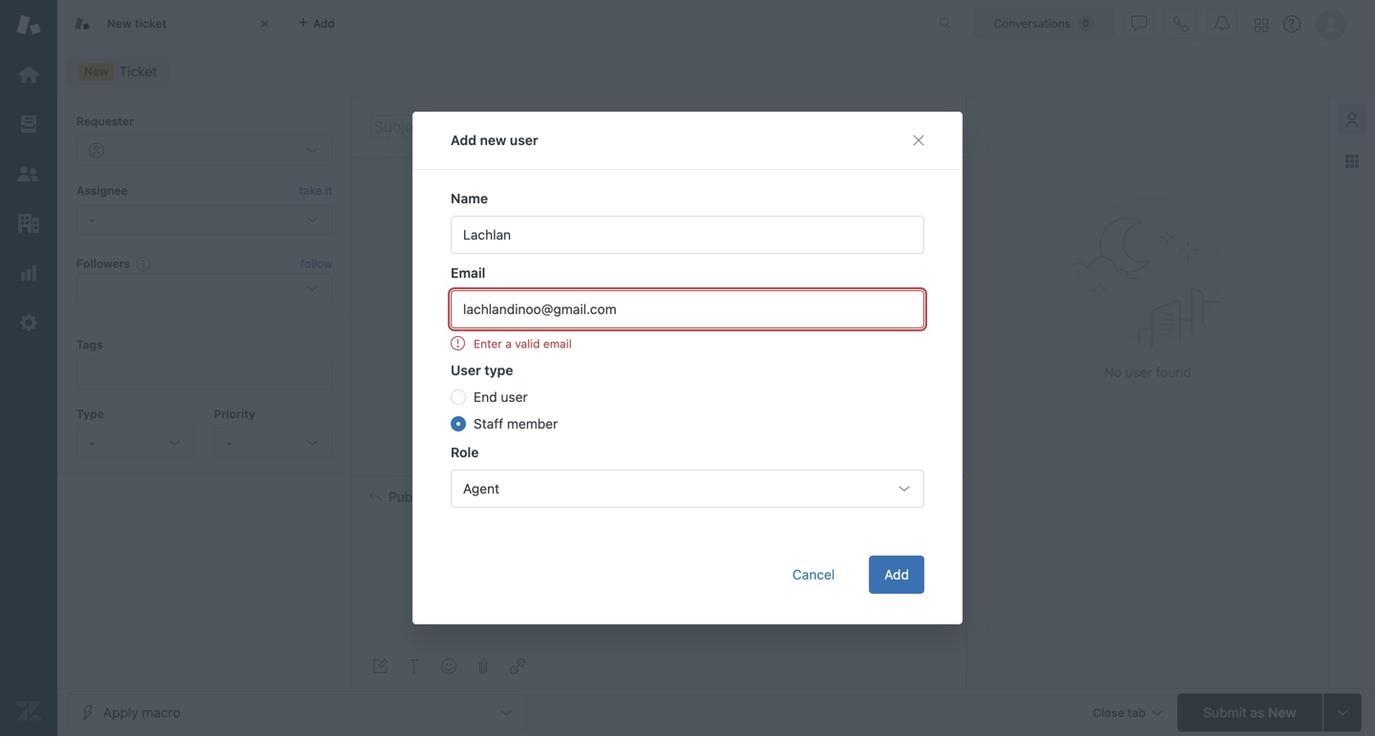 Task type: vqa. For each thing, say whether or not it's contained in the screenshot.
New for New ticket
yes



Task type: locate. For each thing, give the bounding box(es) containing it.
0 vertical spatial user
[[510, 132, 539, 148]]

- for priority
[[226, 435, 233, 451]]

priority
[[214, 408, 255, 421]]

add right cancel
[[885, 567, 910, 583]]

- button down type
[[76, 428, 195, 459]]

- button
[[76, 428, 195, 459], [214, 428, 333, 459]]

1 vertical spatial add
[[885, 567, 910, 583]]

enter a valid email
[[474, 337, 572, 351]]

zendesk image
[[16, 699, 41, 724]]

1 horizontal spatial - button
[[214, 428, 333, 459]]

1 vertical spatial new
[[84, 64, 109, 78]]

new left ticket
[[107, 17, 132, 30]]

close modal image
[[912, 133, 927, 148]]

email
[[451, 265, 486, 281]]

user right new
[[510, 132, 539, 148]]

user right the 'no'
[[1126, 365, 1153, 380]]

new down new ticket
[[84, 64, 109, 78]]

1 vertical spatial user
[[1126, 365, 1153, 380]]

cancel button
[[778, 556, 851, 594]]

2 - button from the left
[[214, 428, 333, 459]]

new right "as"
[[1269, 705, 1297, 721]]

take
[[299, 184, 322, 197]]

0 horizontal spatial - button
[[76, 428, 195, 459]]

agent
[[463, 481, 500, 497]]

follow
[[301, 257, 333, 270]]

0 horizontal spatial add
[[451, 132, 477, 148]]

Name field
[[451, 216, 925, 254]]

role
[[451, 445, 479, 461]]

new ticket
[[107, 17, 167, 30]]

ticket
[[135, 17, 167, 30]]

add button
[[870, 556, 925, 594]]

new inside secondary element
[[84, 64, 109, 78]]

organizations image
[[16, 211, 41, 236]]

enter a valid email alert
[[451, 335, 572, 352]]

end user
[[474, 389, 528, 405]]

0 horizontal spatial -
[[89, 435, 95, 451]]

add link (cmd k) image
[[510, 659, 526, 675]]

name
[[451, 191, 488, 206]]

enter
[[474, 337, 502, 351]]

- button down priority
[[214, 428, 333, 459]]

-
[[89, 435, 95, 451], [226, 435, 233, 451]]

reporting image
[[16, 261, 41, 286]]

end
[[474, 389, 498, 405]]

submit as new
[[1204, 705, 1297, 721]]

user up staff member
[[501, 389, 528, 405]]

new
[[107, 17, 132, 30], [84, 64, 109, 78], [1269, 705, 1297, 721]]

- button for priority
[[214, 428, 333, 459]]

2 vertical spatial user
[[501, 389, 528, 405]]

cancel
[[793, 567, 835, 583]]

draft mode image
[[373, 659, 388, 675]]

add left new
[[451, 132, 477, 148]]

customers image
[[16, 161, 41, 186]]

conversations button
[[974, 8, 1115, 39]]

1 horizontal spatial -
[[226, 435, 233, 451]]

2 - from the left
[[226, 435, 233, 451]]

get help image
[[1284, 15, 1301, 32]]

member
[[507, 416, 558, 432]]

new
[[480, 132, 507, 148]]

- down type
[[89, 435, 95, 451]]

new inside tab
[[107, 17, 132, 30]]

user for no user found
[[1126, 365, 1153, 380]]

zendesk products image
[[1256, 19, 1269, 32]]

user
[[510, 132, 539, 148], [1126, 365, 1153, 380], [501, 389, 528, 405]]

Email field
[[451, 290, 925, 329]]

user type
[[451, 363, 514, 378]]

type
[[485, 363, 514, 378]]

take it button
[[299, 181, 333, 200]]

1 - from the left
[[89, 435, 95, 451]]

add
[[451, 132, 477, 148], [885, 567, 910, 583]]

1 horizontal spatial add
[[885, 567, 910, 583]]

0 vertical spatial add
[[451, 132, 477, 148]]

admin image
[[16, 311, 41, 335]]

None field
[[532, 488, 925, 507]]

1 - button from the left
[[76, 428, 195, 459]]

secondary element
[[57, 53, 1376, 91]]

submit
[[1204, 705, 1248, 721]]

it
[[326, 184, 333, 197]]

add inside button
[[885, 567, 910, 583]]

- down priority
[[226, 435, 233, 451]]

Public reply composer text field
[[361, 518, 958, 558]]

add for add
[[885, 567, 910, 583]]

0 vertical spatial new
[[107, 17, 132, 30]]

staff
[[474, 416, 504, 432]]

conversations
[[994, 17, 1071, 30]]



Task type: describe. For each thing, give the bounding box(es) containing it.
staff member
[[474, 416, 558, 432]]

no
[[1105, 365, 1122, 380]]

main element
[[0, 0, 57, 737]]

add for add new user
[[451, 132, 477, 148]]

follow button
[[301, 255, 333, 272]]

- button for type
[[76, 428, 195, 459]]

2 vertical spatial new
[[1269, 705, 1297, 721]]

views image
[[16, 112, 41, 137]]

email
[[544, 337, 572, 351]]

Subject field
[[371, 115, 948, 138]]

user for end user
[[501, 389, 528, 405]]

add new user
[[451, 132, 539, 148]]

found
[[1157, 365, 1192, 380]]

zendesk support image
[[16, 12, 41, 37]]

agent button
[[451, 470, 925, 508]]

user
[[451, 363, 481, 378]]

new for new
[[84, 64, 109, 78]]

add new user dialog
[[413, 112, 963, 625]]

add attachment image
[[476, 659, 491, 675]]

tabs tab list
[[57, 0, 919, 48]]

format text image
[[407, 659, 422, 675]]

take it
[[299, 184, 333, 197]]

new for new ticket
[[107, 17, 132, 30]]

a
[[506, 337, 512, 351]]

type
[[76, 408, 104, 421]]

error image
[[451, 335, 466, 351]]

valid
[[515, 337, 540, 351]]

customer context image
[[1345, 112, 1361, 127]]

new link
[[67, 58, 169, 85]]

as
[[1251, 705, 1265, 721]]

- for type
[[89, 435, 95, 451]]

new ticket tab
[[57, 0, 287, 48]]

get started image
[[16, 62, 41, 87]]

insert emojis image
[[441, 659, 457, 675]]

close image
[[255, 14, 274, 33]]

apps image
[[1345, 154, 1361, 169]]

no user found
[[1105, 365, 1192, 380]]



